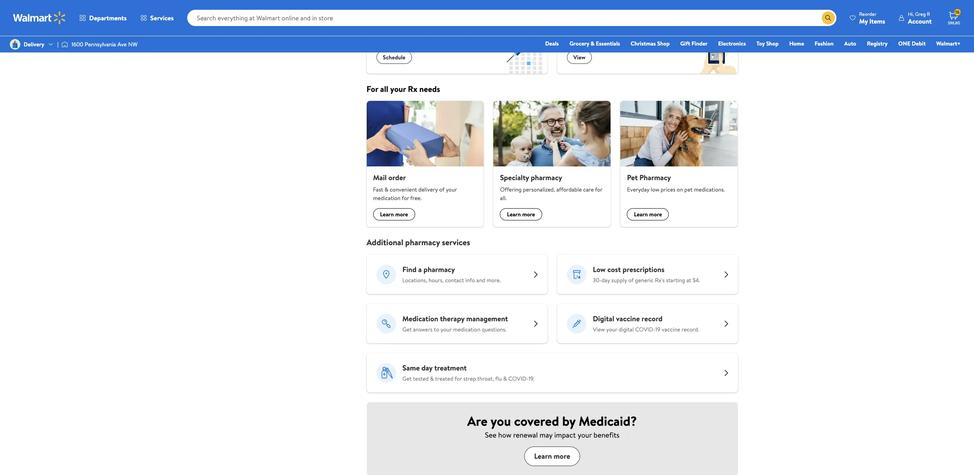 Task type: describe. For each thing, give the bounding box(es) containing it.
learn down may
[[534, 452, 552, 462]]

christmas
[[631, 39, 656, 48]]

pharmacy for dashboard
[[578, 12, 610, 22]]

treated
[[435, 375, 454, 383]]

1600
[[71, 40, 83, 48]]

by
[[562, 412, 576, 430]]

covid- inside digital vaccine record view your digital covid-19 vaccine record.
[[635, 326, 656, 334]]

fast
[[373, 186, 383, 194]]

dashboard
[[612, 12, 645, 22]]

essentials
[[596, 39, 620, 48]]

pennsylvania
[[85, 40, 116, 48]]

pet pharmacy list item
[[616, 101, 743, 227]]

how
[[498, 430, 512, 440]]

19.
[[529, 375, 535, 383]]

may
[[540, 430, 553, 440]]

electronics link
[[715, 39, 750, 48]]

medicaid?
[[579, 412, 637, 430]]

walmart image
[[13, 11, 66, 24]]

additional
[[367, 237, 403, 248]]

low cost prescriptions. 30-day supply of generic rx's starting at $4. image
[[567, 265, 587, 285]]

search icon image
[[825, 15, 832, 21]]

1 horizontal spatial services
[[286, 15, 307, 24]]

learn more down may
[[534, 452, 570, 462]]

on
[[677, 186, 683, 194]]

day inside low cost prescriptions 30-day supply of generic rx's starting at $4.
[[602, 277, 610, 285]]

walmart insurance services image
[[238, 11, 254, 28]]

questions.
[[482, 326, 507, 334]]

specialty
[[500, 173, 529, 183]]

2 vertical spatial vaccine
[[662, 326, 680, 334]]

home link
[[786, 39, 808, 48]]

benefits
[[594, 430, 620, 440]]

view for view order status, manage your family rx's, & more.
[[567, 28, 579, 36]]

hi,
[[908, 10, 914, 17]]

pharmacy for specialty
[[531, 173, 562, 183]]

info
[[466, 277, 475, 285]]

your inside digital vaccine record view your digital covid-19 vaccine record.
[[606, 326, 618, 334]]

all
[[380, 83, 388, 94]]

digital vaccine record. view your digital covid-19 vaccine record. image
[[567, 314, 587, 334]]

deals link
[[542, 39, 563, 48]]

protected
[[388, 28, 413, 36]]

auto link
[[841, 39, 860, 48]]

19 inside digital vaccine record view your digital covid-19 vaccine record.
[[656, 326, 661, 334]]

prescriptions
[[623, 265, 665, 275]]

pet
[[627, 173, 638, 183]]

low
[[651, 186, 659, 194]]

same day treatment. get tested and treated for strep throat, flu and covid nineteen. learn more. image
[[376, 364, 396, 383]]

rx
[[408, 83, 418, 94]]

treatment
[[434, 363, 467, 374]]

shop for toy shop
[[766, 39, 779, 48]]

view inside digital vaccine record view your digital covid-19 vaccine record.
[[593, 326, 605, 334]]

management
[[466, 314, 508, 324]]

impact
[[554, 430, 576, 440]]

see
[[485, 430, 497, 440]]

same day treatment get tested & treated for strep throat, flu & covid-19.
[[402, 363, 535, 383]]

to
[[434, 326, 439, 334]]

everyday
[[627, 186, 650, 194]]

against
[[414, 28, 432, 36]]

your right the all in the top of the page
[[390, 83, 406, 94]]

view for view
[[573, 53, 586, 61]]

|
[[57, 40, 58, 48]]

hours,
[[429, 277, 444, 285]]

learn more for pharmacy
[[634, 211, 662, 219]]

get for same day treatment
[[402, 375, 412, 383]]

get for medication therapy management
[[402, 326, 412, 334]]

view order status, manage your family rx's, & more.
[[567, 28, 678, 44]]

covered
[[514, 412, 559, 430]]

walmart+ link
[[933, 39, 965, 48]]

more. for schedule a vaccine
[[483, 28, 498, 36]]

more for pharmacy
[[522, 211, 535, 219]]

medication therapy management. get answers to your medication questions. image
[[376, 314, 396, 334]]

a for schedule
[[407, 12, 411, 22]]

items
[[870, 16, 885, 25]]

ave
[[117, 40, 127, 48]]

registry link
[[863, 39, 892, 48]]

digital
[[593, 314, 614, 324]]

& right flu,
[[478, 28, 482, 36]]

convenient
[[390, 186, 417, 194]]

you
[[491, 412, 511, 430]]

tested
[[413, 375, 429, 383]]

pharmacy for additional
[[405, 237, 440, 248]]

schedule button
[[376, 51, 412, 64]]

needs
[[419, 83, 440, 94]]

reorder
[[859, 10, 877, 17]]

learn more for pharmacy
[[507, 211, 535, 219]]

are
[[467, 412, 488, 430]]

rx's
[[655, 277, 665, 285]]

status,
[[595, 28, 611, 36]]

of for cost
[[629, 277, 634, 285]]

pharmacy inside find a pharmacy locations, hours, contact info and more.
[[424, 265, 455, 275]]

digital
[[619, 326, 634, 334]]

services
[[442, 237, 470, 248]]

prices
[[661, 186, 676, 194]]

pharmacy for everyday
[[640, 173, 671, 183]]

day inside same day treatment get tested & treated for strep throat, flu & covid-19.
[[422, 363, 433, 374]]

stay protected against the flu, covid-19 & more.
[[376, 28, 498, 36]]

your inside medication therapy management get answers to your medication questions.
[[441, 326, 452, 334]]

30-
[[593, 277, 602, 285]]

learn more for order
[[380, 211, 408, 219]]

delivery
[[24, 40, 44, 48]]

of for order
[[439, 186, 445, 194]]

reorder my items
[[859, 10, 885, 25]]

schedule a vaccine
[[376, 12, 436, 22]]

insurance services
[[261, 15, 307, 24]]

for all your rx needs
[[367, 83, 440, 94]]

medication inside medication therapy management get answers to your medication questions.
[[453, 326, 481, 334]]

more for pharmacy
[[649, 211, 662, 219]]

gift finder
[[680, 39, 708, 48]]

answers
[[413, 326, 433, 334]]

schedule for schedule a vaccine
[[376, 12, 405, 22]]

Search search field
[[187, 10, 837, 26]]

learn for specialty
[[507, 211, 521, 219]]

family
[[646, 28, 661, 36]]

home
[[789, 39, 804, 48]]

shop for christmas shop
[[657, 39, 670, 48]]

gift
[[680, 39, 690, 48]]

your inside mail order fast & convenient delivery of your medication for free.
[[446, 186, 457, 194]]



Task type: locate. For each thing, give the bounding box(es) containing it.
more. for my pharmacy dashboard
[[567, 36, 581, 44]]

learn for mail
[[380, 211, 394, 219]]

2 vertical spatial for
[[455, 375, 462, 383]]

offering
[[500, 186, 522, 194]]

insurance
[[261, 15, 285, 24]]

1600 pennsylvania ave nw
[[71, 40, 138, 48]]

learn more down low
[[634, 211, 662, 219]]

learn down the everyday
[[634, 211, 648, 219]]

toy shop
[[757, 39, 779, 48]]

0 horizontal spatial order
[[389, 173, 406, 183]]

covid- down record
[[635, 326, 656, 334]]

therapy
[[440, 314, 465, 324]]

more inside specialty pharmacy list item
[[522, 211, 535, 219]]

order
[[580, 28, 594, 36], [389, 173, 406, 183]]

pet pharmacy everyday low prices on pet medications.
[[627, 173, 725, 194]]

low
[[593, 265, 606, 275]]

more down impact
[[554, 452, 570, 462]]

christmas shop
[[631, 39, 670, 48]]

personalized,
[[523, 186, 555, 194]]

fashion
[[815, 39, 834, 48]]

pharmacy up hours,
[[424, 265, 455, 275]]

more for order
[[395, 211, 408, 219]]

learn down offering
[[507, 211, 521, 219]]

view up the grocery
[[567, 28, 579, 36]]

1 horizontal spatial 19
[[656, 326, 661, 334]]

learn more inside specialty pharmacy list item
[[507, 211, 535, 219]]

your right to
[[441, 326, 452, 334]]

order up the grocery
[[580, 28, 594, 36]]

finder
[[692, 39, 708, 48]]

a inside find a pharmacy locations, hours, contact info and more.
[[418, 265, 422, 275]]

0 horizontal spatial for
[[402, 194, 409, 203]]

affordable
[[557, 186, 582, 194]]

walmart+
[[937, 39, 961, 48]]

schedule a vaccine. stay protected against the flu, covid-19 and more. schedule. image
[[503, 29, 547, 74]]

of inside low cost prescriptions 30-day supply of generic rx's starting at $4.
[[629, 277, 634, 285]]

your inside are you covered by medicaid? see how renewal may impact your benefits
[[578, 430, 592, 440]]

2 shop from the left
[[766, 39, 779, 48]]

departments button
[[72, 8, 134, 28]]

my pharmacy dashboard
[[567, 12, 645, 22]]

all.
[[500, 194, 507, 203]]

get down same
[[402, 375, 412, 383]]

1 vertical spatial a
[[418, 265, 422, 275]]

additional pharmacy services
[[367, 237, 470, 248]]

day
[[602, 277, 610, 285], [422, 363, 433, 374]]

1 vertical spatial vaccine
[[616, 314, 640, 324]]

of right the supply
[[629, 277, 634, 285]]

schedule inside schedule button
[[383, 53, 406, 61]]

shop right toy
[[766, 39, 779, 48]]

toy shop link
[[753, 39, 783, 48]]

0 horizontal spatial of
[[439, 186, 445, 194]]

flu,
[[442, 28, 450, 36]]

view inside button
[[573, 53, 586, 61]]

vaccine up against
[[413, 12, 436, 22]]

1 horizontal spatial for
[[455, 375, 462, 383]]

more down convenient
[[395, 211, 408, 219]]

1 horizontal spatial a
[[418, 265, 422, 275]]

learn more inside mail order list item
[[380, 211, 408, 219]]

my inside reorder my items
[[859, 16, 868, 25]]

medication down therapy
[[453, 326, 481, 334]]

0 vertical spatial covid-
[[452, 28, 472, 36]]

1 horizontal spatial pharmacy
[[640, 173, 671, 183]]

covid- right flu,
[[452, 28, 472, 36]]

more
[[395, 211, 408, 219], [522, 211, 535, 219], [649, 211, 662, 219], [554, 452, 570, 462]]

order inside view order status, manage your family rx's, & more.
[[580, 28, 594, 36]]

learn inside pet pharmacy list item
[[634, 211, 648, 219]]

a
[[407, 12, 411, 22], [418, 265, 422, 275]]

one
[[899, 39, 911, 48]]

rx's,
[[662, 28, 673, 36]]

for
[[595, 186, 603, 194], [402, 194, 409, 203], [455, 375, 462, 383]]

1 vertical spatial order
[[389, 173, 406, 183]]

1 horizontal spatial  image
[[62, 40, 68, 48]]

Walmart Site-Wide search field
[[187, 10, 837, 26]]

find a pharmacy. locations, hours, contact info and more. image
[[376, 265, 396, 285]]

shop down rx's,
[[657, 39, 670, 48]]

1 vertical spatial get
[[402, 375, 412, 383]]

free.
[[410, 194, 422, 203]]

schedule up stay
[[376, 12, 405, 22]]

the
[[433, 28, 441, 36]]

pharmacy inside specialty pharmacy offering personalized, affordable care for all.
[[531, 173, 562, 183]]

delivery
[[419, 186, 438, 194]]

for inside same day treatment get tested & treated for strep throat, flu & covid-19.
[[455, 375, 462, 383]]

your up christmas
[[633, 28, 644, 36]]

day down low
[[602, 277, 610, 285]]

low cost prescriptions 30-day supply of generic rx's starting at $4.
[[593, 265, 700, 285]]

learn more down convenient
[[380, 211, 408, 219]]

for down convenient
[[402, 194, 409, 203]]

a up protected
[[407, 12, 411, 22]]

nw
[[128, 40, 138, 48]]

learn more inside pet pharmacy list item
[[634, 211, 662, 219]]

pharmacy up "status,"
[[578, 12, 610, 22]]

0 vertical spatial pharmacy
[[531, 173, 562, 183]]

more. down the walmart site-wide search field
[[483, 28, 498, 36]]

learn inside specialty pharmacy list item
[[507, 211, 521, 219]]

view down the grocery
[[573, 53, 586, 61]]

throat,
[[477, 375, 494, 383]]

learn inside mail order list item
[[380, 211, 394, 219]]

0 vertical spatial pharmacy
[[578, 12, 610, 22]]

2 horizontal spatial vaccine
[[662, 326, 680, 334]]

for inside mail order fast & convenient delivery of your medication for free.
[[402, 194, 409, 203]]

0 vertical spatial vaccine
[[413, 12, 436, 22]]

&
[[478, 28, 482, 36], [674, 28, 678, 36], [591, 39, 595, 48], [385, 186, 388, 194], [430, 375, 434, 383], [503, 375, 507, 383]]

strep
[[463, 375, 476, 383]]

grocery
[[570, 39, 589, 48]]

your right delivery
[[446, 186, 457, 194]]

1 shop from the left
[[657, 39, 670, 48]]

 image for 1600 pennsylvania ave nw
[[62, 40, 68, 48]]

pharmacy up the find
[[405, 237, 440, 248]]

1 vertical spatial for
[[402, 194, 409, 203]]

registry
[[867, 39, 888, 48]]

view down digital
[[593, 326, 605, 334]]

more down low
[[649, 211, 662, 219]]

0 vertical spatial schedule
[[376, 12, 405, 22]]

of inside mail order fast & convenient delivery of your medication for free.
[[439, 186, 445, 194]]

more. inside view order status, manage your family rx's, & more.
[[567, 36, 581, 44]]

$96.80
[[948, 20, 960, 26]]

more down personalized,
[[522, 211, 535, 219]]

0 horizontal spatial  image
[[10, 39, 20, 50]]

learn more down offering
[[507, 211, 535, 219]]

a right the find
[[418, 265, 422, 275]]

order inside mail order fast & convenient delivery of your medication for free.
[[389, 173, 406, 183]]

1 vertical spatial pharmacy
[[405, 237, 440, 248]]

schedule
[[376, 12, 405, 22], [383, 53, 406, 61]]

1 vertical spatial of
[[629, 277, 634, 285]]

0 vertical spatial order
[[580, 28, 594, 36]]

19
[[472, 28, 477, 36], [656, 326, 661, 334]]

0 horizontal spatial pharmacy
[[578, 12, 610, 22]]

& right tested
[[430, 375, 434, 383]]

2 vertical spatial pharmacy
[[424, 265, 455, 275]]

fashion link
[[811, 39, 838, 48]]

specialty pharmacy list item
[[489, 101, 616, 227]]

0 vertical spatial a
[[407, 12, 411, 22]]

 image for delivery
[[10, 39, 20, 50]]

0 horizontal spatial a
[[407, 12, 411, 22]]

2 get from the top
[[402, 375, 412, 383]]

medications.
[[694, 186, 725, 194]]

pharmacy up personalized,
[[531, 173, 562, 183]]

get inside same day treatment get tested & treated for strep throat, flu & covid-19.
[[402, 375, 412, 383]]

locations,
[[402, 277, 427, 285]]

for inside specialty pharmacy offering personalized, affordable care for all.
[[595, 186, 603, 194]]

contact
[[445, 277, 464, 285]]

& inside mail order fast & convenient delivery of your medication for free.
[[385, 186, 388, 194]]

1 horizontal spatial shop
[[766, 39, 779, 48]]

learn
[[380, 211, 394, 219], [507, 211, 521, 219], [634, 211, 648, 219], [534, 452, 552, 462]]

2 horizontal spatial covid-
[[635, 326, 656, 334]]

mail
[[373, 173, 387, 183]]

more. up view button
[[567, 36, 581, 44]]

1 vertical spatial pharmacy
[[640, 173, 671, 183]]

record.
[[682, 326, 699, 334]]

0 vertical spatial get
[[402, 326, 412, 334]]

& right fast
[[385, 186, 388, 194]]

more. right and
[[487, 277, 501, 285]]

for right care
[[595, 186, 603, 194]]

0 vertical spatial day
[[602, 277, 610, 285]]

& inside view order status, manage your family rx's, & more.
[[674, 28, 678, 36]]

of right delivery
[[439, 186, 445, 194]]

electronics
[[718, 39, 746, 48]]

generic
[[635, 277, 654, 285]]

& right rx's,
[[674, 28, 678, 36]]

1 horizontal spatial my
[[859, 16, 868, 25]]

1 horizontal spatial day
[[602, 277, 610, 285]]

order for view
[[580, 28, 594, 36]]

grocery & essentials link
[[566, 39, 624, 48]]

your right impact
[[578, 430, 592, 440]]

covid- right flu
[[508, 375, 529, 383]]

0 vertical spatial for
[[595, 186, 603, 194]]

0 horizontal spatial 19
[[472, 28, 477, 36]]

vaccine left record.
[[662, 326, 680, 334]]

list
[[362, 101, 743, 227]]

for left strep
[[455, 375, 462, 383]]

and
[[476, 277, 485, 285]]

order up convenient
[[389, 173, 406, 183]]

2 horizontal spatial for
[[595, 186, 603, 194]]

0 horizontal spatial shop
[[657, 39, 670, 48]]

0 horizontal spatial medication
[[373, 194, 401, 203]]

one debit link
[[895, 39, 930, 48]]

1 horizontal spatial covid-
[[508, 375, 529, 383]]

 image left delivery
[[10, 39, 20, 50]]

1 horizontal spatial medication
[[453, 326, 481, 334]]

2 vertical spatial view
[[593, 326, 605, 334]]

0 horizontal spatial services
[[150, 13, 174, 22]]

1 vertical spatial day
[[422, 363, 433, 374]]

1 vertical spatial schedule
[[383, 53, 406, 61]]

1 get from the top
[[402, 326, 412, 334]]

greg
[[915, 10, 926, 17]]

my up the grocery
[[567, 12, 577, 22]]

stay
[[376, 28, 387, 36]]

pharmacy inside pet pharmacy everyday low prices on pet medications.
[[640, 173, 671, 183]]

 image
[[10, 39, 20, 50], [62, 40, 68, 48]]

your down digital
[[606, 326, 618, 334]]

get left answers
[[402, 326, 412, 334]]

learn for pet
[[634, 211, 648, 219]]

manage
[[613, 28, 632, 36]]

more inside mail order list item
[[395, 211, 408, 219]]

2 vertical spatial covid-
[[508, 375, 529, 383]]

shop
[[657, 39, 670, 48], [766, 39, 779, 48]]

19 down record
[[656, 326, 661, 334]]

1 vertical spatial 19
[[656, 326, 661, 334]]

order for mail
[[389, 173, 406, 183]]

1 horizontal spatial vaccine
[[616, 314, 640, 324]]

19 right flu,
[[472, 28, 477, 36]]

for
[[367, 83, 378, 94]]

1 horizontal spatial of
[[629, 277, 634, 285]]

gift finder link
[[677, 39, 712, 48]]

learn down fast
[[380, 211, 394, 219]]

0 vertical spatial medication
[[373, 194, 401, 203]]

0 vertical spatial 19
[[472, 28, 477, 36]]

medication
[[402, 314, 438, 324]]

list containing mail order
[[362, 101, 743, 227]]

mail order list item
[[362, 101, 489, 227]]

schedule down protected
[[383, 53, 406, 61]]

vaccine up digital
[[616, 314, 640, 324]]

supply
[[612, 277, 627, 285]]

schedule for schedule
[[383, 53, 406, 61]]

hi, greg r account
[[908, 10, 932, 25]]

grocery & essentials
[[570, 39, 620, 48]]

0 horizontal spatial my
[[567, 12, 577, 22]]

pharmacy up low
[[640, 173, 671, 183]]

1 vertical spatial view
[[573, 53, 586, 61]]

services inside popup button
[[150, 13, 174, 22]]

0 horizontal spatial vaccine
[[413, 12, 436, 22]]

your inside view order status, manage your family rx's, & more.
[[633, 28, 644, 36]]

1 vertical spatial medication
[[453, 326, 481, 334]]

view inside view order status, manage your family rx's, & more.
[[567, 28, 579, 36]]

learn more
[[380, 211, 408, 219], [507, 211, 535, 219], [634, 211, 662, 219], [534, 452, 570, 462]]

& right the grocery
[[591, 39, 595, 48]]

0 vertical spatial view
[[567, 28, 579, 36]]

medication inside mail order fast & convenient delivery of your medication for free.
[[373, 194, 401, 203]]

& right flu
[[503, 375, 507, 383]]

learn more link
[[524, 447, 580, 467]]

care
[[583, 186, 594, 194]]

day up tested
[[422, 363, 433, 374]]

 image right |
[[62, 40, 68, 48]]

0 horizontal spatial covid-
[[452, 28, 472, 36]]

christmas shop link
[[627, 39, 674, 48]]

0 horizontal spatial day
[[422, 363, 433, 374]]

get
[[402, 326, 412, 334], [402, 375, 412, 383]]

more inside pet pharmacy list item
[[649, 211, 662, 219]]

0 vertical spatial of
[[439, 186, 445, 194]]

more. inside find a pharmacy locations, hours, contact info and more.
[[487, 277, 501, 285]]

my pharmacy dashboard. view order status, manage your family rx's and more. view. image
[[693, 29, 738, 74]]

covid- inside same day treatment get tested & treated for strep throat, flu & covid-19.
[[508, 375, 529, 383]]

my left items at the top of the page
[[859, 16, 868, 25]]

a for find
[[418, 265, 422, 275]]

services
[[150, 13, 174, 22], [286, 15, 307, 24]]

of
[[439, 186, 445, 194], [629, 277, 634, 285]]

renewal
[[513, 430, 538, 440]]

get inside medication therapy management get answers to your medication questions.
[[402, 326, 412, 334]]

16
[[956, 9, 960, 16]]

medication therapy management get answers to your medication questions.
[[402, 314, 508, 334]]

specialty pharmacy offering personalized, affordable care for all.
[[500, 173, 603, 203]]

1 vertical spatial covid-
[[635, 326, 656, 334]]

medication down fast
[[373, 194, 401, 203]]

1 horizontal spatial order
[[580, 28, 594, 36]]

your
[[633, 28, 644, 36], [390, 83, 406, 94], [446, 186, 457, 194], [441, 326, 452, 334], [606, 326, 618, 334], [578, 430, 592, 440]]



Task type: vqa. For each thing, say whether or not it's contained in the screenshot.
NW
yes



